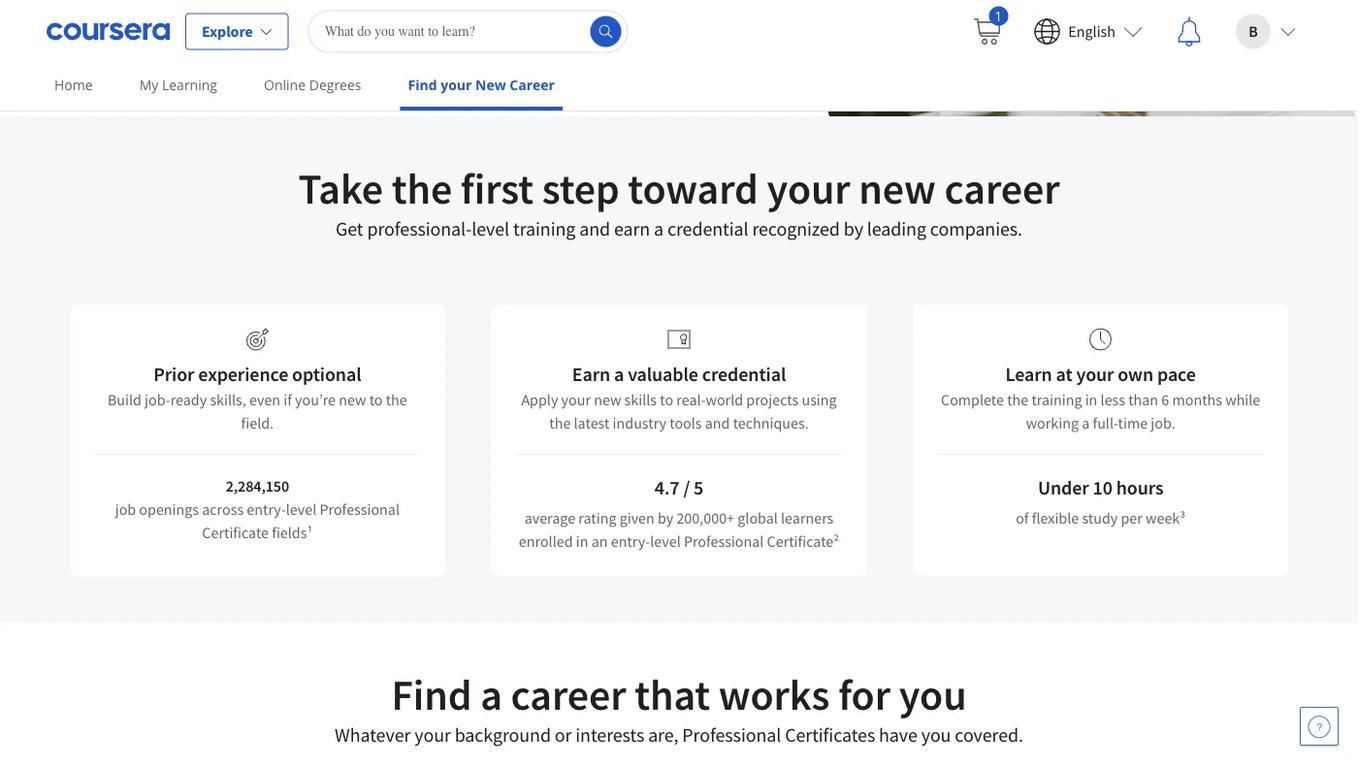 Task type: locate. For each thing, give the bounding box(es) containing it.
1 horizontal spatial new
[[594, 390, 621, 410]]

1 horizontal spatial training
[[1032, 390, 1083, 410]]

1 vertical spatial training
[[1032, 390, 1083, 410]]

1 horizontal spatial to
[[660, 390, 674, 410]]

by inside take the first step toward your new career get professional-level training and earn a credential recognized by leading companies.
[[844, 217, 864, 241]]

explore for explore
[[202, 22, 253, 41]]

a
[[654, 217, 664, 241], [614, 362, 624, 387], [1082, 413, 1090, 433], [481, 668, 503, 722]]

the up professional-
[[392, 161, 452, 215]]

training inside learn at your own pace complete the training in less than 6 months while working a full-time job.
[[1032, 390, 1083, 410]]

by left leading
[[844, 217, 864, 241]]

find for a
[[392, 668, 472, 722]]

0 vertical spatial credential
[[668, 217, 749, 241]]

new inside earn a valuable credential apply your new skills to real-world projects using the latest industry tools and techniques.
[[594, 390, 621, 410]]

you up have on the right bottom
[[899, 668, 967, 722]]

industry
[[613, 413, 667, 433]]

your up less
[[1077, 362, 1114, 387]]

in left less
[[1086, 390, 1098, 410]]

0 horizontal spatial and
[[580, 217, 610, 241]]

new up leading
[[859, 161, 936, 215]]

0 vertical spatial in
[[1086, 390, 1098, 410]]

entry- inside 2,284,150 job openings across entry-level professional certificate fields¹
[[247, 500, 286, 519]]

0 horizontal spatial explore
[[78, 33, 129, 52]]

your left new
[[441, 76, 472, 94]]

1 horizontal spatial and
[[705, 413, 730, 433]]

and inside earn a valuable credential apply your new skills to real-world projects using the latest industry tools and techniques.
[[705, 413, 730, 433]]

and left earn
[[580, 217, 610, 241]]

training inside take the first step toward your new career get professional-level training and earn a credential recognized by leading companies.
[[513, 217, 576, 241]]

1 to from the left
[[369, 390, 383, 410]]

1 vertical spatial by
[[658, 509, 674, 528]]

flexible
[[1032, 509, 1079, 528]]

1 vertical spatial professional
[[684, 532, 764, 551]]

0 vertical spatial entry-
[[247, 500, 286, 519]]

level up 'fields¹'
[[286, 500, 317, 519]]

2 horizontal spatial level
[[650, 532, 681, 551]]

find a career that works for you whatever your background or interests are, professional certificates have you covered.
[[335, 668, 1024, 748]]

training up working
[[1032, 390, 1083, 410]]

english
[[1069, 22, 1116, 41]]

level down first
[[472, 217, 510, 241]]

by right given
[[658, 509, 674, 528]]

skills
[[625, 390, 657, 410]]

find
[[408, 76, 437, 94], [392, 668, 472, 722]]

1 horizontal spatial by
[[844, 217, 864, 241]]

field.
[[241, 413, 274, 433]]

of
[[1016, 509, 1029, 528]]

for
[[839, 668, 891, 722]]

find your new career link
[[400, 63, 563, 111]]

0 horizontal spatial training
[[513, 217, 576, 241]]

0 vertical spatial career
[[945, 161, 1060, 215]]

training down step
[[513, 217, 576, 241]]

6
[[1162, 390, 1170, 410]]

credential down toward
[[668, 217, 749, 241]]

while
[[1226, 390, 1261, 410]]

What do you want to learn? text field
[[308, 10, 629, 53]]

4.7 / 5 average rating given by 200,000+ global learners enrolled in an entry-level professional certificate²
[[519, 476, 840, 551]]

10
[[1093, 476, 1113, 500]]

1 horizontal spatial in
[[1086, 390, 1098, 410]]

job-
[[145, 390, 170, 410]]

new
[[859, 161, 936, 215], [339, 390, 366, 410], [594, 390, 621, 410]]

credential inside take the first step toward your new career get professional-level training and earn a credential recognized by leading companies.
[[668, 217, 749, 241]]

the inside earn a valuable credential apply your new skills to real-world projects using the latest industry tools and techniques.
[[550, 413, 571, 433]]

online degrees
[[264, 76, 362, 94]]

career inside find a career that works for you whatever your background or interests are, professional certificates have you covered.
[[511, 668, 626, 722]]

the right you're
[[386, 390, 407, 410]]

level inside 4.7 / 5 average rating given by 200,000+ global learners enrolled in an entry-level professional certificate²
[[650, 532, 681, 551]]

time
[[1119, 413, 1148, 433]]

0 horizontal spatial career
[[511, 668, 626, 722]]

techniques.
[[733, 413, 809, 433]]

1 vertical spatial career
[[511, 668, 626, 722]]

0 horizontal spatial new
[[339, 390, 366, 410]]

to right you're
[[369, 390, 383, 410]]

your inside take the first step toward your new career get professional-level training and earn a credential recognized by leading companies.
[[767, 161, 851, 215]]

0 vertical spatial and
[[580, 217, 610, 241]]

1 vertical spatial level
[[286, 500, 317, 519]]

explore button
[[185, 13, 289, 50]]

or
[[555, 723, 572, 748]]

level inside take the first step toward your new career get professional-level training and earn a credential recognized by leading companies.
[[472, 217, 510, 241]]

you
[[899, 668, 967, 722], [922, 723, 951, 748]]

whatever
[[335, 723, 411, 748]]

in
[[1086, 390, 1098, 410], [576, 532, 589, 551]]

1 vertical spatial and
[[705, 413, 730, 433]]

level down given
[[650, 532, 681, 551]]

you're
[[295, 390, 336, 410]]

average
[[525, 509, 576, 528]]

explore inside explore dropdown button
[[202, 22, 253, 41]]

1 vertical spatial find
[[392, 668, 472, 722]]

professional inside find a career that works for you whatever your background or interests are, professional certificates have you covered.
[[683, 723, 781, 748]]

explore
[[202, 22, 253, 41], [78, 33, 129, 52]]

the down learn
[[1007, 390, 1029, 410]]

2 vertical spatial level
[[650, 532, 681, 551]]

1 horizontal spatial level
[[472, 217, 510, 241]]

explore up home link
[[78, 33, 129, 52]]

entry-
[[247, 500, 286, 519], [611, 532, 650, 551]]

new down optional
[[339, 390, 366, 410]]

english button
[[1018, 0, 1159, 63]]

0 vertical spatial training
[[513, 217, 576, 241]]

earn a valuable credential apply your new skills to real-world projects using the latest industry tools and techniques.
[[522, 362, 837, 433]]

you right have on the right bottom
[[922, 723, 951, 748]]

my learning link
[[132, 63, 225, 107]]

2 horizontal spatial new
[[859, 161, 936, 215]]

1 horizontal spatial explore
[[202, 22, 253, 41]]

your inside earn a valuable credential apply your new skills to real-world projects using the latest industry tools and techniques.
[[562, 390, 591, 410]]

global
[[738, 509, 778, 528]]

1 vertical spatial in
[[576, 532, 589, 551]]

job.
[[1151, 413, 1176, 433]]

0 vertical spatial by
[[844, 217, 864, 241]]

my
[[139, 76, 159, 94]]

find up whatever
[[392, 668, 472, 722]]

professional
[[320, 500, 400, 519], [684, 532, 764, 551], [683, 723, 781, 748]]

entry- down given
[[611, 532, 650, 551]]

build
[[108, 390, 142, 410]]

2 to from the left
[[660, 390, 674, 410]]

credential
[[668, 217, 749, 241], [702, 362, 786, 387]]

your up latest
[[562, 390, 591, 410]]

career up companies.
[[945, 161, 1060, 215]]

apply
[[522, 390, 558, 410]]

and down world
[[705, 413, 730, 433]]

under 10 hours of flexible study per week³
[[1016, 476, 1186, 528]]

learners
[[781, 509, 834, 528]]

0 vertical spatial find
[[408, 76, 437, 94]]

and inside take the first step toward your new career get professional-level training and earn a credential recognized by leading companies.
[[580, 217, 610, 241]]

take
[[298, 161, 383, 215]]

2 vertical spatial professional
[[683, 723, 781, 748]]

shopping cart: 1 item element
[[972, 6, 1009, 47]]

find inside find a career that works for you whatever your background or interests are, professional certificates have you covered.
[[392, 668, 472, 722]]

an
[[592, 532, 608, 551]]

your up recognized
[[767, 161, 851, 215]]

the inside learn at your own pace complete the training in less than 6 months while working a full-time job.
[[1007, 390, 1029, 410]]

a inside find a career that works for you whatever your background or interests are, professional certificates have you covered.
[[481, 668, 503, 722]]

1 vertical spatial credential
[[702, 362, 786, 387]]

0 vertical spatial professional
[[320, 500, 400, 519]]

credential inside earn a valuable credential apply your new skills to real-world projects using the latest industry tools and techniques.
[[702, 362, 786, 387]]

than
[[1129, 390, 1159, 410]]

at
[[1056, 362, 1073, 387]]

1 horizontal spatial career
[[945, 161, 1060, 215]]

1 link
[[956, 0, 1018, 63]]

career up or
[[511, 668, 626, 722]]

0 horizontal spatial by
[[658, 509, 674, 528]]

if
[[284, 390, 292, 410]]

by inside 4.7 / 5 average rating given by 200,000+ global learners enrolled in an entry-level professional certificate²
[[658, 509, 674, 528]]

training
[[513, 217, 576, 241], [1032, 390, 1083, 410]]

the
[[392, 161, 452, 215], [386, 390, 407, 410], [1007, 390, 1029, 410], [550, 413, 571, 433]]

new inside take the first step toward your new career get professional-level training and earn a credential recognized by leading companies.
[[859, 161, 936, 215]]

0 horizontal spatial entry-
[[247, 500, 286, 519]]

0 horizontal spatial to
[[369, 390, 383, 410]]

explore careers
[[78, 33, 183, 52]]

enrolled
[[519, 532, 573, 551]]

home
[[54, 76, 93, 94]]

credential up world
[[702, 362, 786, 387]]

1
[[995, 6, 1003, 25]]

0 horizontal spatial in
[[576, 532, 589, 551]]

your
[[441, 76, 472, 94], [767, 161, 851, 215], [1077, 362, 1114, 387], [562, 390, 591, 410], [415, 723, 451, 748]]

in left an
[[576, 532, 589, 551]]

5
[[694, 476, 704, 500]]

a inside take the first step toward your new career get professional-level training and earn a credential recognized by leading companies.
[[654, 217, 664, 241]]

0 horizontal spatial level
[[286, 500, 317, 519]]

the down apply
[[550, 413, 571, 433]]

1 vertical spatial entry-
[[611, 532, 650, 551]]

entry- down the 2,284,150
[[247, 500, 286, 519]]

leading
[[867, 217, 927, 241]]

and
[[580, 217, 610, 241], [705, 413, 730, 433]]

b
[[1249, 22, 1258, 41]]

latest
[[574, 413, 610, 433]]

to
[[369, 390, 383, 410], [660, 390, 674, 410]]

None search field
[[308, 10, 629, 53]]

professional inside 4.7 / 5 average rating given by 200,000+ global learners enrolled in an entry-level professional certificate²
[[684, 532, 764, 551]]

background
[[455, 723, 551, 748]]

new up latest
[[594, 390, 621, 410]]

0 vertical spatial level
[[472, 217, 510, 241]]

find left new
[[408, 76, 437, 94]]

new
[[476, 76, 506, 94]]

to left real-
[[660, 390, 674, 410]]

1 horizontal spatial entry-
[[611, 532, 650, 551]]

explore up learning
[[202, 22, 253, 41]]

your right whatever
[[415, 723, 451, 748]]

prior experience optional build job-ready skills, even if you're new to the field.
[[108, 362, 407, 433]]

using
[[802, 390, 837, 410]]

degrees
[[309, 76, 362, 94]]

explore inside explore careers link
[[78, 33, 129, 52]]

pace
[[1158, 362, 1196, 387]]



Task type: describe. For each thing, give the bounding box(es) containing it.
get
[[336, 217, 363, 241]]

home link
[[47, 63, 101, 107]]

the inside take the first step toward your new career get professional-level training and earn a credential recognized by leading companies.
[[392, 161, 452, 215]]

optional
[[292, 362, 362, 387]]

openings
[[139, 500, 199, 519]]

valuable
[[628, 362, 699, 387]]

help center image
[[1308, 715, 1331, 739]]

works
[[719, 668, 830, 722]]

learning
[[162, 76, 217, 94]]

explore for explore careers
[[78, 33, 129, 52]]

covered.
[[955, 723, 1024, 748]]

earn
[[614, 217, 650, 241]]

new inside "prior experience optional build job-ready skills, even if you're new to the field."
[[339, 390, 366, 410]]

across
[[202, 500, 244, 519]]

1 vertical spatial you
[[922, 723, 951, 748]]

find for your
[[408, 76, 437, 94]]

less
[[1101, 390, 1126, 410]]

career inside take the first step toward your new career get professional-level training and earn a credential recognized by leading companies.
[[945, 161, 1060, 215]]

real-
[[677, 390, 706, 410]]

to inside earn a valuable credential apply your new skills to real-world projects using the latest industry tools and techniques.
[[660, 390, 674, 410]]

earn
[[572, 362, 611, 387]]

hours
[[1117, 476, 1164, 500]]

rating
[[579, 509, 617, 528]]

learn at your own pace complete the training in less than 6 months while working a full-time job.
[[941, 362, 1261, 433]]

b button
[[1221, 0, 1312, 63]]

2,284,150
[[226, 476, 289, 496]]

new for toward
[[859, 161, 936, 215]]

ready
[[170, 390, 207, 410]]

certificate²
[[767, 532, 840, 551]]

given
[[620, 509, 655, 528]]

own
[[1118, 362, 1154, 387]]

/
[[684, 476, 690, 500]]

your inside learn at your own pace complete the training in less than 6 months while working a full-time job.
[[1077, 362, 1114, 387]]

experience
[[198, 362, 288, 387]]

complete
[[941, 390, 1004, 410]]

certificates
[[785, 723, 876, 748]]

world
[[706, 390, 743, 410]]

under
[[1038, 476, 1089, 500]]

certificate
[[202, 523, 269, 542]]

a inside learn at your own pace complete the training in less than 6 months while working a full-time job.
[[1082, 413, 1090, 433]]

tools
[[670, 413, 702, 433]]

entry- inside 4.7 / 5 average rating given by 200,000+ global learners enrolled in an entry-level professional certificate²
[[611, 532, 650, 551]]

a inside earn a valuable credential apply your new skills to real-world projects using the latest industry tools and techniques.
[[614, 362, 624, 387]]

in inside 4.7 / 5 average rating given by 200,000+ global learners enrolled in an entry-level professional certificate²
[[576, 532, 589, 551]]

projects
[[747, 390, 799, 410]]

the inside "prior experience optional build job-ready skills, even if you're new to the field."
[[386, 390, 407, 410]]

learn
[[1006, 362, 1053, 387]]

coursera image
[[47, 16, 170, 47]]

explore careers link
[[47, 19, 214, 66]]

find your new career
[[408, 76, 555, 94]]

interests
[[576, 723, 645, 748]]

0 vertical spatial you
[[899, 668, 967, 722]]

online degrees link
[[256, 63, 369, 107]]

full-
[[1093, 413, 1119, 433]]

2,284,150 job openings across entry-level professional certificate fields¹
[[115, 476, 400, 542]]

200,000+
[[677, 509, 735, 528]]

per
[[1121, 509, 1143, 528]]

level inside 2,284,150 job openings across entry-level professional certificate fields¹
[[286, 500, 317, 519]]

to inside "prior experience optional build job-ready skills, even if you're new to the field."
[[369, 390, 383, 410]]

professional inside 2,284,150 job openings across entry-level professional certificate fields¹
[[320, 500, 400, 519]]

skills,
[[210, 390, 246, 410]]

job
[[115, 500, 136, 519]]

recognized
[[752, 217, 840, 241]]

take the first step toward your new career get professional-level training and earn a credential recognized by leading companies.
[[298, 161, 1060, 241]]

professional-
[[367, 217, 472, 241]]

companies.
[[931, 217, 1023, 241]]

even
[[249, 390, 281, 410]]

my learning
[[139, 76, 217, 94]]

careers
[[132, 33, 183, 52]]

prior
[[153, 362, 195, 387]]

fields¹
[[272, 523, 313, 542]]

have
[[879, 723, 918, 748]]

week³
[[1146, 509, 1186, 528]]

4.7
[[655, 476, 680, 500]]

study
[[1082, 509, 1118, 528]]

toward
[[628, 161, 759, 215]]

that
[[635, 668, 711, 722]]

your inside find a career that works for you whatever your background or interests are, professional certificates have you covered.
[[415, 723, 451, 748]]

are,
[[648, 723, 679, 748]]

working
[[1026, 413, 1079, 433]]

months
[[1173, 390, 1223, 410]]

new for apply
[[594, 390, 621, 410]]

first
[[461, 161, 534, 215]]

in inside learn at your own pace complete the training in less than 6 months while working a full-time job.
[[1086, 390, 1098, 410]]



Task type: vqa. For each thing, say whether or not it's contained in the screenshot.
the left training
yes



